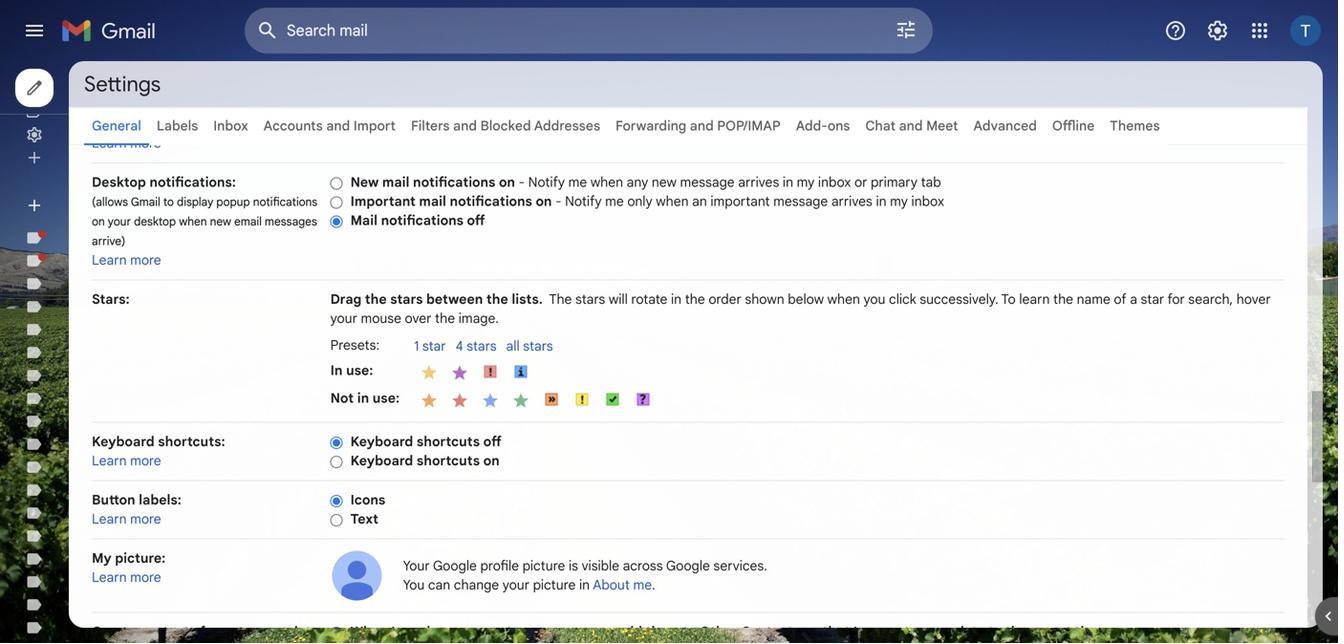 Task type: describe. For each thing, give the bounding box(es) containing it.
forwarding
[[616, 118, 687, 134]]

to inside desktop notifications: (allows gmail to display popup notifications on your desktop when new email messages arrive) learn more
[[163, 195, 174, 209]]

contacts
[[741, 624, 801, 641]]

rotate
[[632, 291, 668, 308]]

new
[[351, 174, 379, 191]]

2 google from the left
[[667, 558, 710, 575]]

person,
[[565, 624, 615, 641]]

in inside the stars will rotate in the order shown below when you click successively. to learn the name of a star for search, hover your mouse over the image.
[[671, 291, 682, 308]]

is
[[569, 558, 579, 575]]

when left the any
[[591, 174, 624, 191]]

1
[[414, 338, 419, 355]]

complete:
[[258, 624, 323, 641]]

4
[[456, 338, 464, 355]]

filters
[[411, 118, 450, 134]]

1 horizontal spatial message
[[680, 174, 735, 191]]

keyboard shortcuts: learn more
[[92, 434, 225, 470]]

shortcuts:
[[158, 434, 225, 450]]

your inside the stars will rotate in the order shown below when you click successively. to learn the name of a star for search, hover your mouse over the image.
[[331, 310, 358, 327]]

accounts
[[264, 118, 323, 134]]

you
[[403, 577, 425, 594]]

not in use:
[[331, 390, 400, 407]]

other
[[700, 624, 738, 641]]

lists.
[[512, 291, 543, 308]]

the stars will rotate in the order shown below when you click successively. to learn the name of a star for search, hover your mouse over the image.
[[331, 291, 1272, 327]]

labels
[[157, 118, 198, 134]]

0 vertical spatial use:
[[346, 362, 373, 379]]

advanced
[[974, 118, 1038, 134]]

stars inside the stars will rotate in the order shown below when you click successively. to learn the name of a star for search, hover your mouse over the image.
[[576, 291, 606, 308]]

gmail
[[131, 195, 160, 209]]

chat and meet
[[866, 118, 959, 134]]

Keyboard shortcuts off radio
[[331, 436, 343, 450]]

ons
[[828, 118, 851, 134]]

stars:
[[92, 291, 130, 308]]

mail notifications off
[[351, 212, 485, 229]]

create
[[92, 624, 136, 641]]

presets:
[[331, 337, 380, 354]]

when inside the stars will rotate in the order shown below when you click successively. to learn the name of a star for search, hover your mouse over the image.
[[828, 291, 861, 308]]

only
[[628, 193, 653, 210]]

mail for new
[[382, 174, 410, 191]]

themes link
[[1111, 118, 1161, 134]]

notifications:
[[150, 174, 236, 191]]

0 horizontal spatial message
[[445, 624, 503, 641]]

chat and meet link
[[866, 118, 959, 134]]

1 vertical spatial picture
[[533, 577, 576, 594]]

to right complete
[[989, 624, 1003, 641]]

stars right all
[[523, 338, 553, 355]]

0 horizontal spatial a
[[434, 624, 442, 641]]

more for shortcuts:
[[130, 453, 161, 470]]

create contacts for auto-complete:
[[92, 624, 323, 641]]

change
[[454, 577, 499, 594]]

new inside desktop notifications: (allows gmail to display popup notifications on your desktop when new email messages arrive) learn more
[[210, 215, 231, 229]]

1 horizontal spatial a
[[524, 624, 532, 641]]

learn more
[[92, 135, 161, 152]]

between
[[427, 291, 483, 308]]

notify for notify me when any new message arrives in my inbox or primary tab
[[529, 174, 565, 191]]

me for when
[[569, 174, 587, 191]]

1 horizontal spatial arrives
[[832, 193, 873, 210]]

2 auto- from the left
[[889, 624, 925, 641]]

general link
[[92, 118, 141, 134]]

Keyboard shortcuts on radio
[[331, 455, 343, 469]]

will
[[609, 291, 628, 308]]

when left an
[[656, 193, 689, 210]]

1 more from the top
[[130, 135, 161, 152]]

New mail notifications on radio
[[331, 176, 343, 191]]

profile
[[481, 558, 519, 575]]

successively.
[[920, 291, 999, 308]]

on inside desktop notifications: (allows gmail to display popup notifications on your desktop when new email messages arrive) learn more
[[92, 215, 105, 229]]

accounts and import link
[[264, 118, 396, 134]]

hover
[[1237, 291, 1272, 308]]

Search mail text field
[[287, 21, 842, 40]]

1 learn more link from the top
[[92, 135, 161, 152]]

when inside desktop notifications: (allows gmail to display popup notifications on your desktop when new email messages arrive) learn more
[[179, 215, 207, 229]]

on down addresses
[[536, 193, 552, 210]]

and for chat
[[900, 118, 923, 134]]

1 vertical spatial use:
[[373, 390, 400, 407]]

notify for notify me only when an important message arrives in my inbox
[[565, 193, 602, 210]]

0 vertical spatial arrives
[[739, 174, 780, 191]]

1 them from the left
[[646, 624, 680, 641]]

email
[[234, 215, 262, 229]]

support image
[[1165, 19, 1188, 42]]

4 stars link
[[456, 338, 506, 357]]

below
[[788, 291, 824, 308]]

addresses
[[534, 118, 601, 134]]

you
[[864, 291, 886, 308]]

2 learn more link from the top
[[92, 252, 161, 269]]

- for important mail notifications on
[[556, 193, 562, 210]]

all stars link
[[506, 338, 563, 357]]

image.
[[459, 310, 499, 327]]

an
[[693, 193, 708, 210]]

learn
[[1020, 291, 1051, 308]]

add-
[[796, 118, 828, 134]]

2 i from the left
[[854, 624, 858, 641]]

mail
[[351, 212, 378, 229]]

add
[[618, 624, 643, 641]]

on down keyboard shortcuts off
[[484, 453, 500, 470]]

important mail notifications on - notify me only when an important message arrives in my inbox
[[351, 193, 945, 210]]

1 horizontal spatial inbox
[[912, 193, 945, 210]]

offline
[[1053, 118, 1095, 134]]

in inside the your google profile picture is visible across google services. you can change your picture in about me .
[[580, 577, 590, 594]]

about
[[593, 577, 630, 594]]

picture image
[[331, 549, 384, 603]]

star inside the stars will rotate in the order shown below when you click successively. to learn the name of a star for search, hover your mouse over the image.
[[1142, 291, 1165, 308]]

your inside the your google profile picture is visible across google services. you can change your picture in about me .
[[503, 577, 530, 594]]

general
[[92, 118, 141, 134]]

stars up over
[[390, 291, 423, 308]]

advanced search options image
[[888, 11, 926, 49]]

Mail notifications off radio
[[331, 215, 343, 229]]

1 vertical spatial star
[[423, 338, 446, 355]]

meet
[[927, 118, 959, 134]]

me for only
[[606, 193, 624, 210]]

1 star 4 stars all stars
[[414, 338, 553, 355]]

important
[[711, 193, 770, 210]]

keyboard for keyboard shortcuts on
[[351, 453, 413, 470]]

me inside the your google profile picture is visible across google services. you can change your picture in about me .
[[634, 577, 652, 594]]

to
[[1002, 291, 1016, 308]]

shortcuts for off
[[417, 434, 480, 450]]

when
[[351, 624, 388, 641]]

tab
[[922, 174, 942, 191]]

search mail image
[[251, 13, 285, 48]]

icons
[[351, 492, 386, 509]]

0 vertical spatial picture
[[523, 558, 566, 575]]

over
[[405, 310, 432, 327]]

add-ons
[[796, 118, 851, 134]]

important
[[351, 193, 416, 210]]

.
[[652, 577, 656, 594]]

next
[[1043, 624, 1072, 641]]

a inside the stars will rotate in the order shown below when you click successively. to learn the name of a star for search, hover your mouse over the image.
[[1131, 291, 1138, 308]]

learn more link for my
[[92, 570, 161, 586]]

learn for my
[[92, 570, 127, 586]]

order
[[709, 291, 742, 308]]

can inside the your google profile picture is visible across google services. you can change your picture in about me .
[[428, 577, 451, 594]]

any
[[627, 174, 649, 191]]

keyboard for keyboard shortcuts: learn more
[[92, 434, 155, 450]]

1 google from the left
[[433, 558, 477, 575]]

time
[[1076, 624, 1105, 641]]

add-ons link
[[796, 118, 851, 134]]

the left order
[[685, 291, 706, 308]]

gmail image
[[61, 11, 165, 50]]

name
[[1077, 291, 1111, 308]]

button labels: learn more
[[92, 492, 182, 528]]



Task type: vqa. For each thing, say whether or not it's contained in the screenshot.
the middle new
yes



Task type: locate. For each thing, give the bounding box(es) containing it.
keyboard for keyboard shortcuts off
[[351, 434, 413, 450]]

visible
[[582, 558, 620, 575]]

1 vertical spatial for
[[200, 624, 219, 641]]

1 vertical spatial can
[[861, 624, 885, 641]]

auto- right that
[[889, 624, 925, 641]]

keyboard
[[92, 434, 155, 450], [351, 434, 413, 450], [351, 453, 413, 470]]

auto- right contacts
[[222, 624, 258, 641]]

notify
[[529, 174, 565, 191], [565, 193, 602, 210]]

2 them from the left
[[1006, 624, 1040, 641]]

star right of
[[1142, 291, 1165, 308]]

learn inside desktop notifications: (allows gmail to display popup notifications on your desktop when new email messages arrive) learn more
[[92, 252, 127, 269]]

me
[[569, 174, 587, 191], [606, 193, 624, 210], [634, 577, 652, 594]]

them left next
[[1006, 624, 1040, 641]]

1 vertical spatial mail
[[419, 193, 447, 210]]

2 learn from the top
[[92, 252, 127, 269]]

desktop
[[134, 215, 176, 229]]

your
[[108, 215, 131, 229], [331, 310, 358, 327], [503, 577, 530, 594]]

for left search, on the right top of the page
[[1168, 291, 1186, 308]]

your down profile
[[503, 577, 530, 594]]

learn up button
[[92, 453, 127, 470]]

learn for keyboard
[[92, 453, 127, 470]]

0 vertical spatial my
[[797, 174, 815, 191]]

use: right in at the left of the page
[[346, 362, 373, 379]]

5 learn from the top
[[92, 570, 127, 586]]

your google profile picture is visible across google services. you can change your picture in about me .
[[403, 558, 768, 594]]

the up mouse
[[365, 291, 387, 308]]

your down drag
[[331, 310, 358, 327]]

mail
[[382, 174, 410, 191], [419, 193, 447, 210]]

1 horizontal spatial star
[[1142, 291, 1165, 308]]

when down display at the top of page
[[179, 215, 207, 229]]

mail up important
[[382, 174, 410, 191]]

and for filters
[[453, 118, 477, 134]]

that
[[823, 624, 850, 641]]

2 and from the left
[[453, 118, 477, 134]]

0 vertical spatial me
[[569, 174, 587, 191]]

my down primary
[[891, 193, 909, 210]]

drag the stars between the lists.
[[331, 291, 543, 308]]

2 horizontal spatial your
[[503, 577, 530, 594]]

a right of
[[1131, 291, 1138, 308]]

more down general link
[[130, 135, 161, 152]]

learn inside my picture: learn more
[[92, 570, 127, 586]]

1 horizontal spatial -
[[556, 193, 562, 210]]

off up keyboard shortcuts on
[[484, 434, 502, 450]]

navigation
[[0, 0, 230, 644]]

arrives down or
[[832, 193, 873, 210]]

shown
[[745, 291, 785, 308]]

so
[[804, 624, 820, 641]]

me down addresses
[[569, 174, 587, 191]]

1 i from the left
[[391, 624, 396, 641]]

learn more link down arrive)
[[92, 252, 161, 269]]

inbox link
[[214, 118, 248, 134]]

1 vertical spatial new
[[210, 215, 231, 229]]

4 learn from the top
[[92, 511, 127, 528]]

1 horizontal spatial for
[[1168, 291, 1186, 308]]

new left person,
[[535, 624, 562, 641]]

0 vertical spatial your
[[108, 215, 131, 229]]

1 and from the left
[[326, 118, 350, 134]]

not
[[331, 390, 354, 407]]

0 vertical spatial -
[[519, 174, 525, 191]]

1 horizontal spatial new
[[535, 624, 562, 641]]

a right send
[[434, 624, 442, 641]]

inbox down the tab on the top right
[[912, 193, 945, 210]]

them
[[646, 624, 680, 641], [1006, 624, 1040, 641]]

0 horizontal spatial your
[[108, 215, 131, 229]]

click
[[889, 291, 917, 308]]

2 vertical spatial new
[[535, 624, 562, 641]]

send
[[399, 624, 431, 641]]

can right that
[[861, 624, 885, 641]]

5 learn more link from the top
[[92, 570, 161, 586]]

on up arrive)
[[92, 215, 105, 229]]

accounts and import
[[264, 118, 396, 134]]

main menu image
[[23, 19, 46, 42]]

your inside desktop notifications: (allows gmail to display popup notifications on your desktop when new email messages arrive) learn more
[[108, 215, 131, 229]]

1 auto- from the left
[[222, 624, 258, 641]]

labels link
[[157, 118, 198, 134]]

0 vertical spatial message
[[680, 174, 735, 191]]

the right learn
[[1054, 291, 1074, 308]]

0 vertical spatial star
[[1142, 291, 1165, 308]]

or
[[855, 174, 868, 191]]

me left only on the left
[[606, 193, 624, 210]]

0 horizontal spatial mail
[[382, 174, 410, 191]]

2 horizontal spatial message
[[774, 193, 828, 210]]

desktop notifications: (allows gmail to display popup notifications on your desktop when new email messages arrive) learn more
[[92, 174, 318, 269]]

more for picture:
[[130, 570, 161, 586]]

1 horizontal spatial your
[[331, 310, 358, 327]]

in
[[783, 174, 794, 191], [877, 193, 887, 210], [671, 291, 682, 308], [357, 390, 369, 407], [580, 577, 590, 594]]

can
[[428, 577, 451, 594], [861, 624, 885, 641]]

1 vertical spatial arrives
[[832, 193, 873, 210]]

and left pop/imap
[[690, 118, 714, 134]]

2 vertical spatial me
[[634, 577, 652, 594]]

1 vertical spatial message
[[774, 193, 828, 210]]

for inside the stars will rotate in the order shown below when you click successively. to learn the name of a star for search, hover your mouse over the image.
[[1168, 291, 1186, 308]]

and left import
[[326, 118, 350, 134]]

all
[[506, 338, 520, 355]]

button
[[92, 492, 135, 509]]

1 horizontal spatial me
[[606, 193, 624, 210]]

1 horizontal spatial can
[[861, 624, 885, 641]]

mail up the mail notifications off
[[419, 193, 447, 210]]

2 vertical spatial your
[[503, 577, 530, 594]]

0 horizontal spatial new
[[210, 215, 231, 229]]

and right 'chat'
[[900, 118, 923, 134]]

on
[[499, 174, 515, 191], [536, 193, 552, 210], [92, 215, 105, 229], [484, 453, 500, 470]]

new
[[652, 174, 677, 191], [210, 215, 231, 229], [535, 624, 562, 641]]

learn down arrive)
[[92, 252, 127, 269]]

complete
[[925, 624, 986, 641]]

more inside keyboard shortcuts: learn more
[[130, 453, 161, 470]]

settings image
[[1207, 19, 1230, 42]]

message up an
[[680, 174, 735, 191]]

0 vertical spatial mail
[[382, 174, 410, 191]]

chat
[[866, 118, 896, 134]]

learn down general link
[[92, 135, 127, 152]]

the down "drag the stars between the lists."
[[435, 310, 455, 327]]

learn more link
[[92, 135, 161, 152], [92, 252, 161, 269], [92, 453, 161, 470], [92, 511, 161, 528], [92, 570, 161, 586]]

3 learn from the top
[[92, 453, 127, 470]]

my picture: learn more
[[92, 550, 166, 586]]

0 horizontal spatial inbox
[[819, 174, 852, 191]]

learn for button
[[92, 511, 127, 528]]

when left you
[[828, 291, 861, 308]]

popup
[[216, 195, 250, 209]]

the
[[365, 291, 387, 308], [487, 291, 509, 308], [685, 291, 706, 308], [1054, 291, 1074, 308], [435, 310, 455, 327]]

1 shortcuts from the top
[[417, 434, 480, 450]]

to down profile
[[507, 624, 520, 641]]

inbox left or
[[819, 174, 852, 191]]

forwarding and pop/imap
[[616, 118, 781, 134]]

your down (allows
[[108, 215, 131, 229]]

None search field
[[245, 8, 933, 54]]

notify left only on the left
[[565, 193, 602, 210]]

picture left is
[[523, 558, 566, 575]]

0 vertical spatial off
[[467, 212, 485, 229]]

learn inside button labels: learn more
[[92, 511, 127, 528]]

1 vertical spatial notify
[[565, 193, 602, 210]]

Text radio
[[331, 513, 343, 528]]

2 horizontal spatial a
[[1131, 291, 1138, 308]]

drag
[[331, 291, 362, 308]]

to
[[163, 195, 174, 209], [507, 624, 520, 641], [683, 624, 697, 641], [989, 624, 1003, 641]]

2 vertical spatial message
[[445, 624, 503, 641]]

1 vertical spatial your
[[331, 310, 358, 327]]

new down popup
[[210, 215, 231, 229]]

the up image.
[[487, 291, 509, 308]]

0 horizontal spatial my
[[797, 174, 815, 191]]

1 horizontal spatial them
[[1006, 624, 1040, 641]]

- down blocked
[[519, 174, 525, 191]]

more for labels:
[[130, 511, 161, 528]]

0 horizontal spatial -
[[519, 174, 525, 191]]

1 star link
[[414, 338, 456, 357]]

When I send a message to a new person, add them to Other Contacts so that I can auto-complete to them next time radio
[[331, 626, 343, 641]]

more inside button labels: learn more
[[130, 511, 161, 528]]

0 horizontal spatial arrives
[[739, 174, 780, 191]]

shortcuts up keyboard shortcuts on
[[417, 434, 480, 450]]

learn down button
[[92, 511, 127, 528]]

of
[[1115, 291, 1127, 308]]

more inside my picture: learn more
[[130, 570, 161, 586]]

google up change
[[433, 558, 477, 575]]

keyboard shortcuts off
[[351, 434, 502, 450]]

message down change
[[445, 624, 503, 641]]

learn more link for button
[[92, 511, 161, 528]]

offline link
[[1053, 118, 1095, 134]]

4 learn more link from the top
[[92, 511, 161, 528]]

learn down my
[[92, 570, 127, 586]]

1 vertical spatial me
[[606, 193, 624, 210]]

stars right 4
[[467, 338, 497, 355]]

3 more from the top
[[130, 453, 161, 470]]

1 learn from the top
[[92, 135, 127, 152]]

1 vertical spatial -
[[556, 193, 562, 210]]

pop/imap
[[718, 118, 781, 134]]

your
[[403, 558, 430, 575]]

and for forwarding
[[690, 118, 714, 134]]

0 horizontal spatial auto-
[[222, 624, 258, 641]]

keyboard inside keyboard shortcuts: learn more
[[92, 434, 155, 450]]

0 horizontal spatial star
[[423, 338, 446, 355]]

Icons radio
[[331, 494, 343, 509]]

1 vertical spatial shortcuts
[[417, 453, 480, 470]]

3 and from the left
[[690, 118, 714, 134]]

off for keyboard shortcuts off
[[484, 434, 502, 450]]

0 horizontal spatial i
[[391, 624, 396, 641]]

them right add
[[646, 624, 680, 641]]

more inside desktop notifications: (allows gmail to display popup notifications on your desktop when new email messages arrive) learn more
[[130, 252, 161, 269]]

1 vertical spatial off
[[484, 434, 502, 450]]

off
[[467, 212, 485, 229], [484, 434, 502, 450]]

more up labels:
[[130, 453, 161, 470]]

for right contacts
[[200, 624, 219, 641]]

star right 1
[[423, 338, 446, 355]]

1 horizontal spatial google
[[667, 558, 710, 575]]

primary
[[871, 174, 918, 191]]

a left person,
[[524, 624, 532, 641]]

- for new mail notifications on
[[519, 174, 525, 191]]

3 learn more link from the top
[[92, 453, 161, 470]]

learn more link down button
[[92, 511, 161, 528]]

1 vertical spatial inbox
[[912, 193, 945, 210]]

1 horizontal spatial auto-
[[889, 624, 925, 641]]

1 horizontal spatial i
[[854, 624, 858, 641]]

i right that
[[854, 624, 858, 641]]

0 horizontal spatial them
[[646, 624, 680, 641]]

filters and blocked addresses
[[411, 118, 601, 134]]

use: right the not on the bottom of page
[[373, 390, 400, 407]]

2 more from the top
[[130, 252, 161, 269]]

me down across
[[634, 577, 652, 594]]

when
[[591, 174, 624, 191], [656, 193, 689, 210], [179, 215, 207, 229], [828, 291, 861, 308]]

0 horizontal spatial google
[[433, 558, 477, 575]]

mouse
[[361, 310, 402, 327]]

to right the gmail
[[163, 195, 174, 209]]

message right important
[[774, 193, 828, 210]]

0 horizontal spatial me
[[569, 174, 587, 191]]

learn more link down the picture:
[[92, 570, 161, 586]]

0 horizontal spatial for
[[200, 624, 219, 641]]

and right filters
[[453, 118, 477, 134]]

off for mail notifications off
[[467, 212, 485, 229]]

new mail notifications on - notify me when any new message arrives in my inbox or primary tab
[[351, 174, 942, 191]]

blocked
[[481, 118, 531, 134]]

0 vertical spatial new
[[652, 174, 677, 191]]

about me link
[[593, 577, 652, 594]]

more down the picture:
[[130, 570, 161, 586]]

search,
[[1189, 291, 1234, 308]]

learn more link up button
[[92, 453, 161, 470]]

can right you
[[428, 577, 451, 594]]

mail for important
[[419, 193, 447, 210]]

arrives up important
[[739, 174, 780, 191]]

and
[[326, 118, 350, 134], [453, 118, 477, 134], [690, 118, 714, 134], [900, 118, 923, 134]]

to left other
[[683, 624, 697, 641]]

learn more link for keyboard
[[92, 453, 161, 470]]

keyboard up button
[[92, 434, 155, 450]]

2 shortcuts from the top
[[417, 453, 480, 470]]

0 vertical spatial for
[[1168, 291, 1186, 308]]

0 vertical spatial can
[[428, 577, 451, 594]]

more down labels:
[[130, 511, 161, 528]]

notifications inside desktop notifications: (allows gmail to display popup notifications on your desktop when new email messages arrive) learn more
[[253, 195, 318, 209]]

2 horizontal spatial me
[[634, 577, 652, 594]]

arrive)
[[92, 234, 126, 249]]

notifications
[[413, 174, 496, 191], [450, 193, 533, 210], [253, 195, 318, 209], [381, 212, 464, 229]]

picture down is
[[533, 577, 576, 594]]

Important mail notifications on radio
[[331, 195, 343, 210]]

advanced link
[[974, 118, 1038, 134]]

my left or
[[797, 174, 815, 191]]

labels:
[[139, 492, 182, 509]]

filters and blocked addresses link
[[411, 118, 601, 134]]

1 horizontal spatial my
[[891, 193, 909, 210]]

shortcuts down keyboard shortcuts off
[[417, 453, 480, 470]]

0 vertical spatial notify
[[529, 174, 565, 191]]

1 vertical spatial my
[[891, 193, 909, 210]]

my
[[797, 174, 815, 191], [891, 193, 909, 210]]

on down blocked
[[499, 174, 515, 191]]

1 horizontal spatial mail
[[419, 193, 447, 210]]

learn inside keyboard shortcuts: learn more
[[92, 453, 127, 470]]

stars
[[390, 291, 423, 308], [576, 291, 606, 308], [467, 338, 497, 355], [523, 338, 553, 355]]

off up between
[[467, 212, 485, 229]]

- down addresses
[[556, 193, 562, 210]]

picture:
[[115, 550, 166, 567]]

and for accounts
[[326, 118, 350, 134]]

notify down addresses
[[529, 174, 565, 191]]

in use:
[[331, 362, 373, 379]]

(allows
[[92, 195, 128, 209]]

keyboard up icons
[[351, 453, 413, 470]]

stars left will
[[576, 291, 606, 308]]

0 vertical spatial inbox
[[819, 174, 852, 191]]

import
[[354, 118, 396, 134]]

4 more from the top
[[130, 511, 161, 528]]

learn more link down general link
[[92, 135, 161, 152]]

0 vertical spatial shortcuts
[[417, 434, 480, 450]]

inbox
[[214, 118, 248, 134]]

2 horizontal spatial new
[[652, 174, 677, 191]]

i left send
[[391, 624, 396, 641]]

more down desktop at the top of the page
[[130, 252, 161, 269]]

keyboard right keyboard shortcuts off option
[[351, 434, 413, 450]]

google right across
[[667, 558, 710, 575]]

0 horizontal spatial can
[[428, 577, 451, 594]]

4 and from the left
[[900, 118, 923, 134]]

5 more from the top
[[130, 570, 161, 586]]

new up important mail notifications on - notify me only when an important message arrives in my inbox
[[652, 174, 677, 191]]

shortcuts for on
[[417, 453, 480, 470]]



